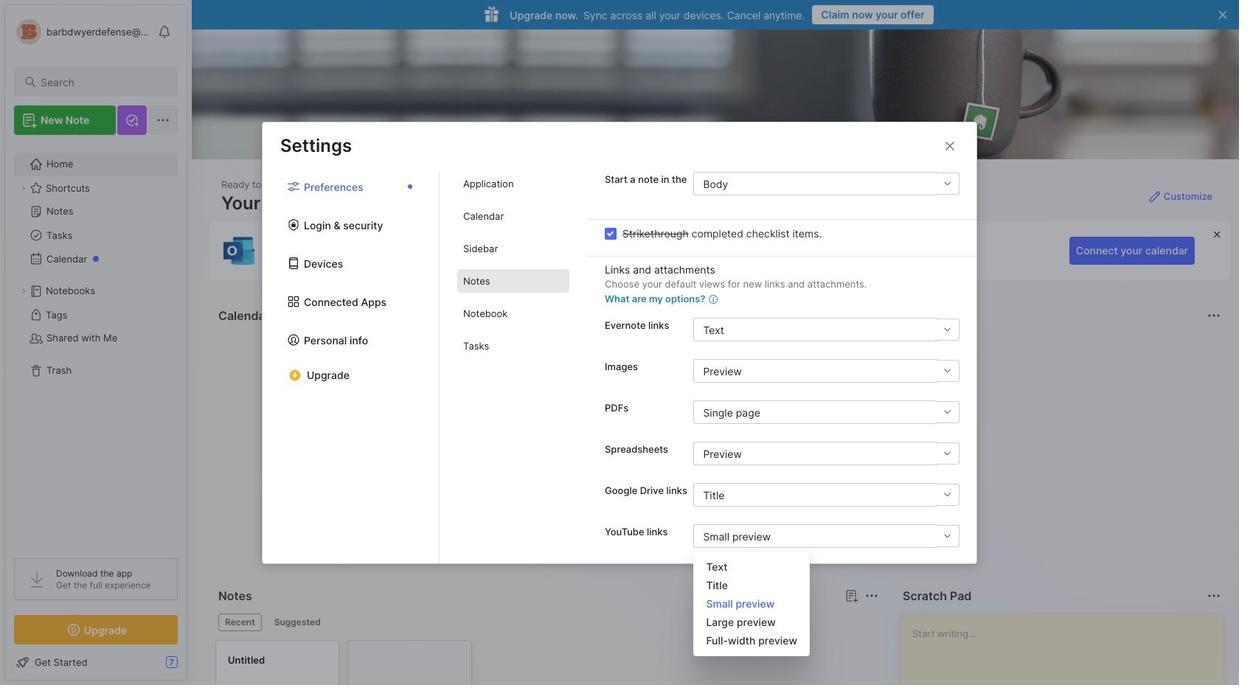 Task type: vqa. For each thing, say whether or not it's contained in the screenshot.
accounts
no



Task type: describe. For each thing, give the bounding box(es) containing it.
Start writing… text field
[[913, 615, 1223, 685]]

tree inside main element
[[5, 144, 187, 545]]

Choose default view option for PDFs field
[[694, 401, 959, 424]]

close image
[[941, 137, 959, 155]]

Select36 checkbox
[[605, 228, 617, 239]]

Choose default view option for Evernote links field
[[694, 318, 959, 342]]

dropdown list menu
[[694, 558, 809, 650]]

none search field inside main element
[[41, 73, 165, 91]]

Search text field
[[41, 75, 165, 89]]



Task type: locate. For each thing, give the bounding box(es) containing it.
tab
[[457, 172, 570, 195], [457, 204, 570, 228], [457, 237, 570, 260], [457, 269, 570, 293], [457, 302, 570, 325], [457, 334, 570, 358], [218, 614, 262, 631], [268, 614, 327, 631]]

Choose default view option for Google Drive links field
[[694, 483, 959, 507]]

tab list
[[263, 172, 440, 563], [440, 172, 587, 563], [218, 614, 876, 631]]

row group
[[215, 640, 481, 685]]

expand notebooks image
[[19, 287, 28, 296]]

Start a new note in the body or title. field
[[694, 172, 960, 195]]

main element
[[0, 0, 192, 685]]

Choose default view option for Images field
[[694, 359, 959, 383]]

tree
[[5, 144, 187, 545]]

None search field
[[41, 73, 165, 91]]

Choose default view option for Spreadsheets field
[[694, 442, 959, 465]]

Choose default view option for YouTube links field
[[694, 524, 959, 548]]



